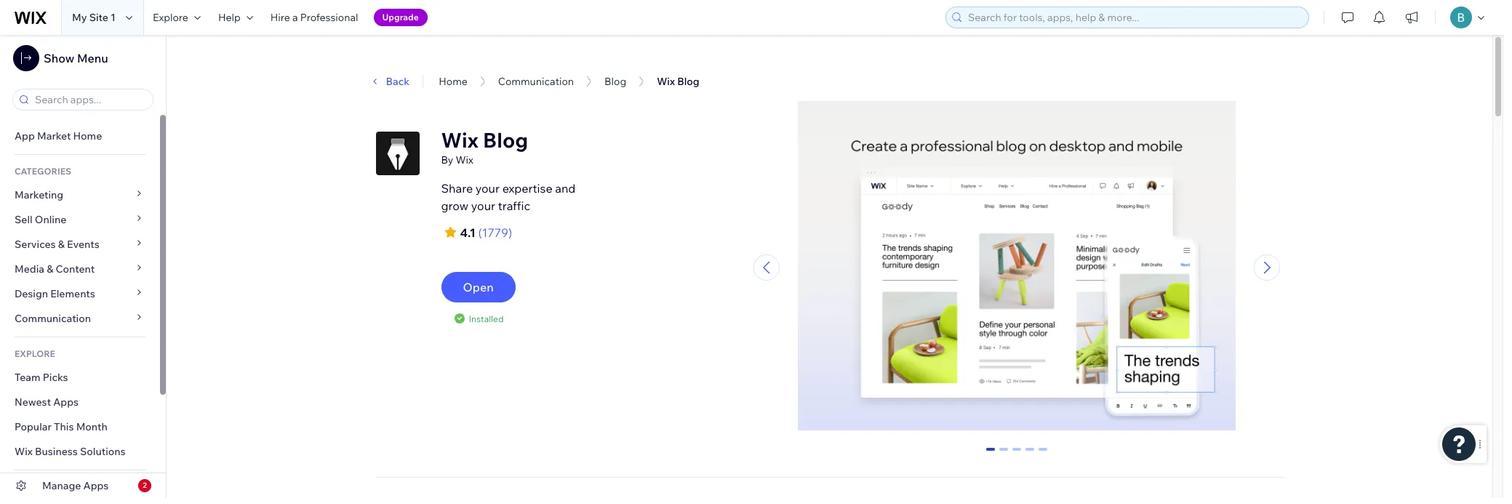 Task type: locate. For each thing, give the bounding box(es) containing it.
show menu button
[[13, 45, 108, 71]]

app market home
[[15, 129, 102, 143]]

elements
[[50, 287, 95, 300]]

0 1 2 3 4
[[988, 448, 1046, 461]]

show menu
[[44, 51, 108, 65]]

wix for wix business solutions
[[15, 445, 33, 458]]

1 right 0 on the bottom of page
[[1001, 448, 1007, 461]]

wix blog logo image
[[376, 132, 419, 175]]

expertise
[[502, 181, 553, 196]]

marketing link
[[0, 183, 160, 207]]

blog inside wix blog by wix
[[483, 127, 528, 153]]

0 vertical spatial 1
[[111, 11, 116, 24]]

help button
[[209, 0, 262, 35]]

1 vertical spatial apps
[[83, 479, 109, 492]]

0 vertical spatial apps
[[53, 396, 79, 409]]

wix up by
[[441, 127, 478, 153]]

hire a professional
[[270, 11, 358, 24]]

1 horizontal spatial blog
[[604, 75, 626, 88]]

home right back
[[439, 75, 468, 88]]

solutions
[[80, 445, 126, 458]]

sidebar element
[[0, 35, 167, 498]]

1 vertical spatial your
[[471, 199, 495, 213]]

open
[[463, 280, 494, 295]]

your right share
[[475, 181, 500, 196]]

wix for wix blog
[[657, 75, 675, 88]]

wix business solutions
[[15, 445, 126, 458]]

wix blog
[[657, 75, 700, 88]]

1 vertical spatial communication link
[[0, 306, 160, 331]]

services
[[15, 238, 56, 251]]

& left events
[[58, 238, 65, 251]]

0 vertical spatial &
[[58, 238, 65, 251]]

0 horizontal spatial &
[[47, 263, 53, 276]]

1 vertical spatial 2
[[143, 481, 147, 490]]

communication
[[498, 75, 574, 88], [15, 312, 93, 325]]

1 horizontal spatial &
[[58, 238, 65, 251]]

manage
[[42, 479, 81, 492]]

wix blog preview 0 image
[[798, 101, 1236, 433]]

popular this month
[[15, 420, 108, 433]]

back
[[386, 75, 410, 88]]

1 horizontal spatial 1
[[1001, 448, 1007, 461]]

team picks
[[15, 371, 68, 384]]

0 vertical spatial your
[[475, 181, 500, 196]]

2 left 3
[[1014, 448, 1020, 461]]

blog for wix blog
[[677, 75, 700, 88]]

0 horizontal spatial communication
[[15, 312, 93, 325]]

apps inside newest apps link
[[53, 396, 79, 409]]

blog link
[[604, 75, 626, 88]]

picks
[[43, 371, 68, 384]]

1 vertical spatial 1
[[1001, 448, 1007, 461]]

0 horizontal spatial apps
[[53, 396, 79, 409]]

upgrade button
[[374, 9, 428, 26]]

hire a professional link
[[262, 0, 367, 35]]

1 vertical spatial communication
[[15, 312, 93, 325]]

1 horizontal spatial 2
[[1014, 448, 1020, 461]]

media & content
[[15, 263, 95, 276]]

menu
[[77, 51, 108, 65]]

home inside sidebar element
[[73, 129, 102, 143]]

newest apps
[[15, 396, 79, 409]]

0 horizontal spatial home
[[73, 129, 102, 143]]

4
[[1040, 448, 1046, 461]]

apps up 'this' at the left
[[53, 396, 79, 409]]

by
[[441, 153, 453, 167]]

apps right the manage
[[83, 479, 109, 492]]

blog
[[604, 75, 626, 88], [677, 75, 700, 88], [483, 127, 528, 153]]

your up 4.1 ( 1779 )
[[471, 199, 495, 213]]

1 horizontal spatial communication
[[498, 75, 574, 88]]

2
[[1014, 448, 1020, 461], [143, 481, 147, 490]]

services & events link
[[0, 232, 160, 257]]

blog inside wix blog button
[[677, 75, 700, 88]]

2 right the manage apps
[[143, 481, 147, 490]]

&
[[58, 238, 65, 251], [47, 263, 53, 276]]

wix blog button
[[650, 71, 707, 92]]

1 right site
[[111, 11, 116, 24]]

1 vertical spatial &
[[47, 263, 53, 276]]

back button
[[368, 75, 410, 88]]

market
[[37, 129, 71, 143]]

0
[[988, 448, 994, 461]]

wix right blog 'link'
[[657, 75, 675, 88]]

0 vertical spatial 2
[[1014, 448, 1020, 461]]

home right market
[[73, 129, 102, 143]]

manage apps
[[42, 479, 109, 492]]

Search apps... field
[[31, 89, 148, 110]]

1
[[111, 11, 116, 24], [1001, 448, 1007, 461]]

1 vertical spatial home
[[73, 129, 102, 143]]

0 vertical spatial communication link
[[498, 75, 574, 88]]

& inside 'link'
[[58, 238, 65, 251]]

home
[[439, 75, 468, 88], [73, 129, 102, 143]]

wix down popular
[[15, 445, 33, 458]]

(
[[478, 225, 482, 240]]

wix inside button
[[657, 75, 675, 88]]

wix inside sidebar element
[[15, 445, 33, 458]]

communication inside 'link'
[[15, 312, 93, 325]]

design elements
[[15, 287, 95, 300]]

traffic
[[498, 199, 530, 213]]

wix blog by wix
[[441, 127, 528, 167]]

my site 1
[[72, 11, 116, 24]]

2 horizontal spatial blog
[[677, 75, 700, 88]]

0 horizontal spatial 2
[[143, 481, 147, 490]]

explore
[[153, 11, 188, 24]]

apps
[[53, 396, 79, 409], [83, 479, 109, 492]]

team
[[15, 371, 40, 384]]

0 vertical spatial home
[[439, 75, 468, 88]]

your
[[475, 181, 500, 196], [471, 199, 495, 213]]

1 horizontal spatial apps
[[83, 479, 109, 492]]

sell online link
[[0, 207, 160, 232]]

share your expertise and grow your traffic
[[441, 181, 576, 213]]

& right the media
[[47, 263, 53, 276]]

wix right by
[[456, 153, 473, 167]]

communication link
[[498, 75, 574, 88], [0, 306, 160, 331]]

app market home link
[[0, 124, 160, 148]]

0 horizontal spatial blog
[[483, 127, 528, 153]]

wix
[[657, 75, 675, 88], [441, 127, 478, 153], [456, 153, 473, 167], [15, 445, 33, 458]]



Task type: describe. For each thing, give the bounding box(es) containing it.
)
[[508, 225, 512, 240]]

this
[[54, 420, 74, 433]]

site
[[89, 11, 108, 24]]

sell online
[[15, 213, 66, 226]]

my
[[72, 11, 87, 24]]

marketing
[[15, 188, 63, 201]]

grow
[[441, 199, 469, 213]]

apps for manage apps
[[83, 479, 109, 492]]

show
[[44, 51, 74, 65]]

a
[[292, 11, 298, 24]]

events
[[67, 238, 99, 251]]

categories
[[15, 166, 71, 177]]

services & events
[[15, 238, 99, 251]]

1 horizontal spatial home
[[439, 75, 468, 88]]

help
[[218, 11, 241, 24]]

month
[[76, 420, 108, 433]]

hire
[[270, 11, 290, 24]]

installed
[[469, 313, 504, 324]]

home link
[[439, 75, 468, 88]]

wix business solutions link
[[0, 439, 160, 464]]

open button
[[441, 272, 515, 303]]

content
[[56, 263, 95, 276]]

2 inside sidebar element
[[143, 481, 147, 490]]

design
[[15, 287, 48, 300]]

upgrade
[[382, 12, 419, 23]]

0 horizontal spatial 1
[[111, 11, 116, 24]]

& for events
[[58, 238, 65, 251]]

apps for newest apps
[[53, 396, 79, 409]]

3
[[1027, 448, 1033, 461]]

& for content
[[47, 263, 53, 276]]

sell
[[15, 213, 32, 226]]

team picks link
[[0, 365, 160, 390]]

newest
[[15, 396, 51, 409]]

professional
[[300, 11, 358, 24]]

media & content link
[[0, 257, 160, 281]]

and
[[555, 181, 576, 196]]

app
[[15, 129, 35, 143]]

share
[[441, 181, 473, 196]]

newest apps link
[[0, 390, 160, 415]]

popular this month link
[[0, 415, 160, 439]]

0 vertical spatial communication
[[498, 75, 574, 88]]

0 horizontal spatial communication link
[[0, 306, 160, 331]]

explore
[[15, 348, 55, 359]]

business
[[35, 445, 78, 458]]

Search for tools, apps, help & more... field
[[964, 7, 1304, 28]]

1 horizontal spatial communication link
[[498, 75, 574, 88]]

blog for wix blog by wix
[[483, 127, 528, 153]]

wix for wix blog by wix
[[441, 127, 478, 153]]

4.1
[[460, 225, 476, 240]]

design elements link
[[0, 281, 160, 306]]

4.1 ( 1779 )
[[460, 225, 512, 240]]

popular
[[15, 420, 52, 433]]

online
[[35, 213, 66, 226]]

media
[[15, 263, 44, 276]]

1779
[[482, 225, 508, 240]]



Task type: vqa. For each thing, say whether or not it's contained in the screenshot.
THE SHARE YOUR EXPERTISE AND GROW YOUR TRAFFIC
yes



